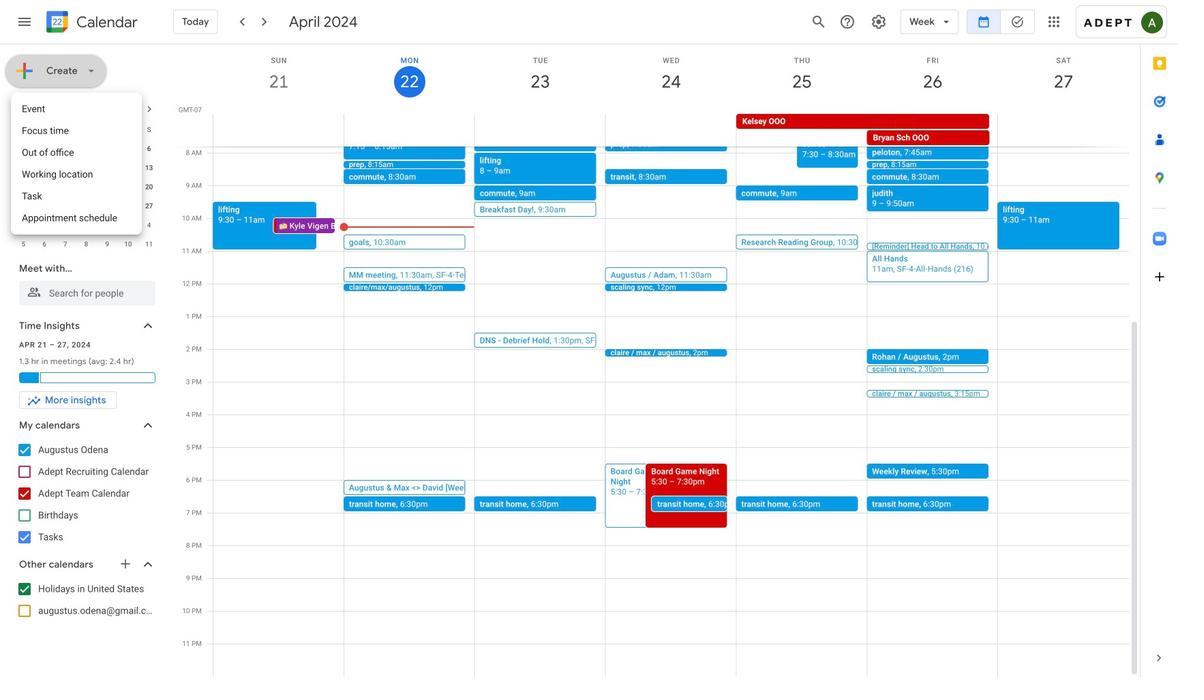 Task type: locate. For each thing, give the bounding box(es) containing it.
sunday, april 21 element
[[214, 44, 344, 102]]

13 element
[[141, 160, 157, 176]]

may 10 element
[[120, 236, 136, 252]]

27 element
[[141, 198, 157, 214]]

may 2 element
[[99, 217, 115, 233]]

grid
[[175, 44, 1141, 677]]

wednesday, april 24 element
[[606, 44, 737, 102]]

cell
[[214, 114, 344, 147], [344, 114, 475, 147], [475, 114, 606, 147], [606, 114, 737, 147], [998, 114, 1129, 147], [34, 196, 55, 216], [118, 196, 139, 216], [118, 216, 139, 235]]

Search for people to meet text field
[[27, 281, 147, 306]]

None search field
[[0, 256, 169, 306]]

cell down saturday, april 27 "element"
[[998, 114, 1129, 147]]

14 element
[[15, 179, 32, 195]]

friday, april 26 element
[[868, 44, 999, 102]]

cell down wednesday, april 24 element
[[606, 114, 737, 147]]

saturday, april 27 element
[[999, 44, 1130, 102]]

22, today element
[[36, 198, 53, 214]]

may 9 element
[[99, 236, 115, 252]]

29 element
[[36, 217, 53, 233]]

may 6 element
[[36, 236, 53, 252]]

april 2024 grid
[[13, 120, 160, 254]]

my calendars list
[[3, 439, 169, 548]]

25 element
[[99, 198, 115, 214]]

thursday, april 25 element
[[737, 44, 868, 102]]

tab list
[[1141, 44, 1179, 639]]

may 8 element
[[78, 236, 94, 252]]

other calendars list
[[3, 578, 169, 622]]

10 element
[[78, 160, 94, 176]]

cell down sunday, april 21 element
[[214, 114, 344, 147]]

row group
[[13, 139, 160, 254]]

heading
[[74, 14, 138, 30]]

add other calendars image
[[119, 557, 132, 571]]

row
[[207, 89, 1141, 122], [207, 114, 1141, 147], [13, 120, 160, 139], [13, 139, 160, 158], [13, 158, 160, 177], [13, 177, 160, 196], [13, 196, 160, 216], [13, 216, 160, 235], [13, 235, 160, 254]]

28 element
[[15, 217, 32, 233]]



Task type: describe. For each thing, give the bounding box(es) containing it.
1 element
[[36, 141, 53, 157]]

may 7 element
[[57, 236, 74, 252]]

8 element
[[36, 160, 53, 176]]

may 1 element
[[78, 217, 94, 233]]

7 element
[[15, 160, 32, 176]]

may 4 element
[[141, 217, 157, 233]]

cell down "15" element
[[34, 196, 55, 216]]

main drawer image
[[16, 14, 33, 30]]

20 element
[[141, 179, 157, 195]]

settings menu image
[[871, 14, 888, 30]]

calendar element
[[44, 8, 138, 38]]

tuesday, april 23 element
[[475, 44, 606, 102]]

cell down tuesday, april 23 element
[[475, 114, 606, 147]]

17 element
[[78, 179, 94, 195]]

9 element
[[57, 160, 74, 176]]

monday, april 22, today element
[[344, 44, 475, 102]]

cell down monday, april 22, today element
[[344, 114, 475, 147]]

may 5 element
[[15, 236, 32, 252]]

may 11 element
[[141, 236, 157, 252]]

16 element
[[57, 179, 74, 195]]

23 element
[[57, 198, 74, 214]]

24 element
[[78, 198, 94, 214]]

march 31 element
[[15, 141, 32, 157]]

15 element
[[36, 179, 53, 195]]

6 element
[[141, 141, 157, 157]]

cell up may 10 element
[[118, 216, 139, 235]]

cell right 25 element
[[118, 196, 139, 216]]

30 element
[[57, 217, 74, 233]]

21 element
[[15, 198, 32, 214]]

2 element
[[57, 141, 74, 157]]

heading inside calendar element
[[74, 14, 138, 30]]



Task type: vqa. For each thing, say whether or not it's contained in the screenshot.
10 'element'
yes



